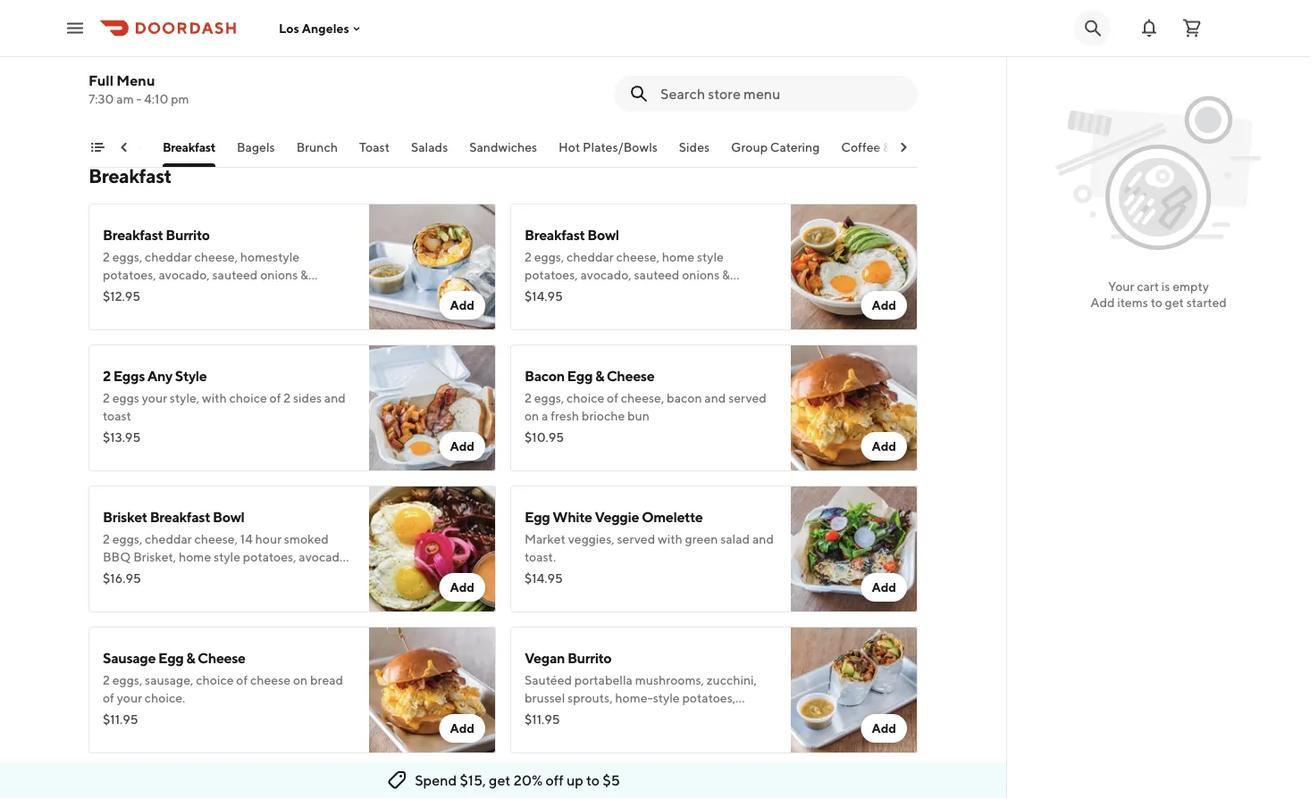 Task type: locate. For each thing, give the bounding box(es) containing it.
2 inside brisket breakfast bowl 2 eggs, cheddar cheese, 14 hour smoked bbq brisket, home style potatoes, avocado, pickled red onions, mixed greens and chipotle mayo.
[[103, 532, 110, 547]]

2 horizontal spatial spicy
[[709, 286, 738, 300]]

vegan burrito sautéed portabella mushrooms, zucchini, brussel sprouts, home-style potatoes, avocado, cherry tomatoes, sautéed onions & peppers, fresh spicy salsa.
[[525, 650, 772, 742]]

0 horizontal spatial served
[[617, 532, 655, 547]]

1 horizontal spatial on
[[525, 409, 539, 424]]

egg inside bacon egg & cheese 2 eggs, choice of cheese, bacon and served on a fresh brioche bun $10.95
[[567, 368, 593, 385]]

0 horizontal spatial bowl
[[213, 509, 244, 526]]

bowl inside brisket breakfast bowl 2 eggs, cheddar cheese, 14 hour smoked bbq brisket, home style potatoes, avocado, pickled red onions, mixed greens and chipotle mayo.
[[213, 509, 244, 526]]

add button
[[439, 291, 485, 320], [861, 291, 907, 320], [439, 433, 485, 461], [861, 433, 907, 461], [439, 574, 485, 602], [861, 574, 907, 602], [439, 715, 485, 743], [861, 715, 907, 743]]

on left bread on the left of the page
[[293, 673, 308, 688]]

cheese, inside breakfast bowl 2 eggs, cheddar cheese, home style potatoes, avocado, sauteed onions & peppers, mixed greens and fresh spicy salsa.
[[616, 250, 660, 265]]

add button for sausage egg & cheese
[[439, 715, 485, 743]]

cheddar inside breakfast burrito 2 eggs, cheddar cheese, homestyle potatoes, avocado, sauteed onions & peppers, fresh spicy salsa
[[145, 250, 192, 265]]

to
[[1151, 295, 1162, 310], [586, 773, 600, 790]]

1 vertical spatial style
[[214, 550, 240, 565]]

avocado,
[[159, 268, 210, 282], [580, 268, 632, 282], [299, 550, 350, 565], [525, 709, 576, 724]]

0 vertical spatial home
[[662, 250, 694, 265]]

egg
[[567, 368, 593, 385], [525, 509, 550, 526], [158, 650, 184, 667]]

peppers, up 'eggs'
[[103, 286, 152, 300]]

0 horizontal spatial onions
[[260, 268, 298, 282]]

1 horizontal spatial $11.95
[[525, 713, 560, 727]]

served down the veggie
[[617, 532, 655, 547]]

choice inside bacon egg & cheese 2 eggs, choice of cheese, bacon and served on a fresh brioche bun $10.95
[[567, 391, 604, 406]]

choice right the sausage,
[[196, 673, 234, 688]]

bun
[[627, 409, 650, 424]]

breakfast down 'pm'
[[162, 140, 215, 155]]

catering
[[770, 140, 819, 155]]

tomatoes,
[[617, 709, 673, 724]]

sausage egg & cheese image
[[369, 627, 496, 754]]

eggs, inside sausage egg & cheese 2 eggs, sausage, choice of cheese on bread of your choice. $11.95
[[112, 673, 142, 688]]

0 horizontal spatial with
[[202, 391, 227, 406]]

1 vertical spatial egg
[[525, 509, 550, 526]]

0 horizontal spatial style
[[214, 550, 240, 565]]

greens inside brisket breakfast bowl 2 eggs, cheddar cheese, 14 hour smoked bbq brisket, home style potatoes, avocado, pickled red onions, mixed greens and chipotle mayo.
[[249, 568, 287, 583]]

burrito inside vegan burrito sautéed portabella mushrooms, zucchini, brussel sprouts, home-style potatoes, avocado, cherry tomatoes, sautéed onions & peppers, fresh spicy salsa.
[[567, 650, 612, 667]]

brisket breakfast bowl image
[[369, 486, 496, 613]]

and inside bacon egg & cheese 2 eggs, choice of cheese, bacon and served on a fresh brioche bun $10.95
[[704, 391, 726, 406]]

breakfast down scroll menu navigation left 'icon'
[[88, 164, 171, 188]]

1 horizontal spatial cheese
[[607, 368, 654, 385]]

$14.95 down toast.
[[525, 571, 563, 586]]

fresh
[[155, 286, 183, 300], [678, 286, 707, 300], [551, 409, 579, 424], [576, 727, 605, 742]]

to for items
[[1151, 295, 1162, 310]]

bowl up "14"
[[213, 509, 244, 526]]

0 vertical spatial to
[[1151, 295, 1162, 310]]

cheese
[[607, 368, 654, 385], [198, 650, 245, 667]]

1 $14.95 from the top
[[525, 289, 563, 304]]

mixed
[[576, 286, 611, 300], [212, 568, 246, 583]]

0 horizontal spatial cheese
[[198, 650, 245, 667]]

bowl
[[587, 227, 619, 244], [213, 509, 244, 526]]

sides button
[[679, 139, 709, 167]]

cheese for sausage egg & cheese
[[198, 650, 245, 667]]

0 horizontal spatial egg
[[158, 650, 184, 667]]

2 vertical spatial egg
[[158, 650, 184, 667]]

greens inside breakfast bowl 2 eggs, cheddar cheese, home style potatoes, avocado, sauteed onions & peppers, mixed greens and fresh spicy salsa.
[[614, 286, 652, 300]]

toast
[[359, 140, 389, 155]]

avocado, inside breakfast burrito 2 eggs, cheddar cheese, homestyle potatoes, avocado, sauteed onions & peppers, fresh spicy salsa
[[159, 268, 210, 282]]

1 vertical spatial greens
[[249, 568, 287, 583]]

add button for brisket breakfast bowl
[[439, 574, 485, 602]]

0 vertical spatial salsa.
[[741, 286, 771, 300]]

coffee & tea button
[[841, 139, 913, 167]]

add for bacon egg & cheese
[[872, 439, 896, 454]]

0 vertical spatial burrito
[[166, 227, 210, 244]]

get
[[1165, 295, 1184, 310], [489, 773, 511, 790]]

onions inside breakfast bowl 2 eggs, cheddar cheese, home style potatoes, avocado, sauteed onions & peppers, mixed greens and fresh spicy salsa.
[[682, 268, 720, 282]]

potatoes,
[[103, 268, 156, 282], [525, 268, 578, 282], [243, 550, 296, 565], [682, 691, 736, 706]]

your left choice.
[[117, 691, 142, 706]]

your inside 2 eggs any style 2 eggs your style, with choice of 2 sides and toast $13.95
[[142, 391, 167, 406]]

$11.95 down the brussel
[[525, 713, 560, 727]]

1 vertical spatial with
[[658, 532, 683, 547]]

with down omelette
[[658, 532, 683, 547]]

1 horizontal spatial get
[[1165, 295, 1184, 310]]

breakfast burrito image
[[369, 204, 496, 331]]

0 horizontal spatial greens
[[249, 568, 287, 583]]

2 sauteed from the left
[[634, 268, 680, 282]]

popular
[[62, 140, 107, 155]]

1 vertical spatial mixed
[[212, 568, 246, 583]]

peppers, up bacon
[[525, 286, 574, 300]]

brisket
[[103, 509, 147, 526]]

of left cheese
[[236, 673, 248, 688]]

egg up market
[[525, 509, 550, 526]]

burrito
[[166, 227, 210, 244], [567, 650, 612, 667]]

2 inside sausage egg & cheese 2 eggs, sausage, choice of cheese on bread of your choice. $11.95
[[103, 673, 110, 688]]

and inside brisket breakfast bowl 2 eggs, cheddar cheese, 14 hour smoked bbq brisket, home style potatoes, avocado, pickled red onions, mixed greens and chipotle mayo.
[[290, 568, 311, 583]]

1 horizontal spatial greens
[[614, 286, 652, 300]]

0 horizontal spatial salsa.
[[639, 727, 669, 742]]

bacon egg & cheese image
[[791, 345, 918, 472]]

1 horizontal spatial spicy
[[607, 727, 636, 742]]

to right up
[[586, 773, 600, 790]]

1 horizontal spatial to
[[1151, 295, 1162, 310]]

cheddar
[[145, 250, 192, 265], [567, 250, 614, 265], [145, 532, 192, 547]]

style inside vegan burrito sautéed portabella mushrooms, zucchini, brussel sprouts, home-style potatoes, avocado, cherry tomatoes, sautéed onions & peppers, fresh spicy salsa.
[[653, 691, 680, 706]]

spend $15, get 20% off up to $5
[[415, 773, 620, 790]]

0 horizontal spatial to
[[586, 773, 600, 790]]

1 horizontal spatial with
[[658, 532, 683, 547]]

mayo.
[[152, 586, 186, 601]]

cheese inside sausage egg & cheese 2 eggs, sausage, choice of cheese on bread of your choice. $11.95
[[198, 650, 245, 667]]

1 horizontal spatial onions
[[682, 268, 720, 282]]

los angeles button
[[279, 21, 364, 36]]

egg inside sausage egg & cheese 2 eggs, sausage, choice of cheese on bread of your choice. $11.95
[[158, 650, 184, 667]]

add button for 2 eggs any style
[[439, 433, 485, 461]]

breakfast up brisket,
[[150, 509, 210, 526]]

group catering
[[731, 140, 819, 155]]

to down cart
[[1151, 295, 1162, 310]]

home-
[[615, 691, 653, 706]]

2 horizontal spatial style
[[697, 250, 724, 265]]

of left sides
[[270, 391, 281, 406]]

$13.95
[[103, 430, 140, 445]]

toast button
[[359, 139, 389, 167]]

peppers, down the brussel
[[525, 727, 574, 742]]

home inside brisket breakfast bowl 2 eggs, cheddar cheese, 14 hour smoked bbq brisket, home style potatoes, avocado, pickled red onions, mixed greens and chipotle mayo.
[[179, 550, 211, 565]]

cheddar for bowl
[[567, 250, 614, 265]]

2 eggs any style 2 eggs your style, with choice of 2 sides and toast $13.95
[[103, 368, 346, 445]]

empty
[[1173, 279, 1209, 294]]

salsa. inside vegan burrito sautéed portabella mushrooms, zucchini, brussel sprouts, home-style potatoes, avocado, cherry tomatoes, sautéed onions & peppers, fresh spicy salsa.
[[639, 727, 669, 742]]

1 vertical spatial served
[[617, 532, 655, 547]]

breakfast down "hot"
[[525, 227, 585, 244]]

home
[[662, 250, 694, 265], [179, 550, 211, 565]]

sautéed
[[525, 673, 572, 688]]

1 vertical spatial burrito
[[567, 650, 612, 667]]

spicy inside breakfast bowl 2 eggs, cheddar cheese, home style potatoes, avocado, sauteed onions & peppers, mixed greens and fresh spicy salsa.
[[709, 286, 738, 300]]

salsa. inside breakfast bowl 2 eggs, cheddar cheese, home style potatoes, avocado, sauteed onions & peppers, mixed greens and fresh spicy salsa.
[[741, 286, 771, 300]]

choice left sides
[[229, 391, 267, 406]]

brunch
[[296, 140, 337, 155]]

full menu 7:30 am - 4:10 pm
[[88, 72, 189, 106]]

1 horizontal spatial mixed
[[576, 286, 611, 300]]

egg right bacon
[[567, 368, 593, 385]]

$11.95 inside sausage egg & cheese 2 eggs, sausage, choice of cheese on bread of your choice. $11.95
[[103, 713, 138, 727]]

egg white veggie omelette image
[[791, 486, 918, 613]]

0 horizontal spatial burrito
[[166, 227, 210, 244]]

0 horizontal spatial home
[[179, 550, 211, 565]]

2 $14.95 from the top
[[525, 571, 563, 586]]

on
[[525, 409, 539, 424], [293, 673, 308, 688]]

with right style,
[[202, 391, 227, 406]]

1 horizontal spatial egg
[[525, 509, 550, 526]]

eggs,
[[112, 250, 142, 265], [534, 250, 564, 265], [534, 391, 564, 406], [112, 532, 142, 547], [112, 673, 142, 688]]

choice inside sausage egg & cheese 2 eggs, sausage, choice of cheese on bread of your choice. $11.95
[[196, 673, 234, 688]]

tea
[[893, 140, 913, 155]]

0 vertical spatial get
[[1165, 295, 1184, 310]]

0 horizontal spatial mixed
[[212, 568, 246, 583]]

0 horizontal spatial spicy
[[186, 286, 215, 300]]

2 horizontal spatial onions
[[724, 709, 761, 724]]

0 horizontal spatial get
[[489, 773, 511, 790]]

add for brisket breakfast bowl
[[450, 580, 475, 595]]

get right $15,
[[489, 773, 511, 790]]

1 horizontal spatial salsa.
[[741, 286, 771, 300]]

choice.
[[145, 691, 185, 706]]

onions inside vegan burrito sautéed portabella mushrooms, zucchini, brussel sprouts, home-style potatoes, avocado, cherry tomatoes, sautéed onions & peppers, fresh spicy salsa.
[[724, 709, 761, 724]]

on left a
[[525, 409, 539, 424]]

1 horizontal spatial style
[[653, 691, 680, 706]]

get down is
[[1165, 295, 1184, 310]]

2 horizontal spatial egg
[[567, 368, 593, 385]]

0 vertical spatial your
[[142, 391, 167, 406]]

of inside bacon egg & cheese 2 eggs, choice of cheese, bacon and served on a fresh brioche bun $10.95
[[607, 391, 618, 406]]

$16.95
[[103, 571, 141, 586]]

2 $11.95 from the left
[[525, 713, 560, 727]]

cheddar inside brisket breakfast bowl 2 eggs, cheddar cheese, 14 hour smoked bbq brisket, home style potatoes, avocado, pickled red onions, mixed greens and chipotle mayo.
[[145, 532, 192, 547]]

0 vertical spatial on
[[525, 409, 539, 424]]

0 vertical spatial cheese
[[607, 368, 654, 385]]

mixed inside breakfast bowl 2 eggs, cheddar cheese, home style potatoes, avocado, sauteed onions & peppers, mixed greens and fresh spicy salsa.
[[576, 286, 611, 300]]

1 vertical spatial your
[[117, 691, 142, 706]]

0 horizontal spatial sauteed
[[212, 268, 258, 282]]

2 inside breakfast burrito 2 eggs, cheddar cheese, homestyle potatoes, avocado, sauteed onions & peppers, fresh spicy salsa
[[103, 250, 110, 265]]

fresh inside bacon egg & cheese 2 eggs, choice of cheese, bacon and served on a fresh brioche bun $10.95
[[551, 409, 579, 424]]

$7.00
[[103, 53, 136, 68]]

cheese,
[[194, 250, 238, 265], [616, 250, 660, 265], [621, 391, 664, 406], [194, 532, 238, 547]]

0 vertical spatial style
[[697, 250, 724, 265]]

to inside your cart is empty add items to get started
[[1151, 295, 1162, 310]]

your down any
[[142, 391, 167, 406]]

0 vertical spatial mixed
[[576, 286, 611, 300]]

$14.95 up bacon
[[525, 289, 563, 304]]

of up brioche
[[607, 391, 618, 406]]

potatoes, inside breakfast burrito 2 eggs, cheddar cheese, homestyle potatoes, avocado, sauteed onions & peppers, fresh spicy salsa
[[103, 268, 156, 282]]

bread
[[310, 673, 343, 688]]

brussel
[[525, 691, 565, 706]]

1 vertical spatial salsa.
[[639, 727, 669, 742]]

0 horizontal spatial on
[[293, 673, 308, 688]]

cheddar inside breakfast bowl 2 eggs, cheddar cheese, home style potatoes, avocado, sauteed onions & peppers, mixed greens and fresh spicy salsa.
[[567, 250, 614, 265]]

cheese inside bacon egg & cheese 2 eggs, choice of cheese, bacon and served on a fresh brioche bun $10.95
[[607, 368, 654, 385]]

of
[[270, 391, 281, 406], [607, 391, 618, 406], [236, 673, 248, 688], [103, 691, 114, 706]]

served right bacon
[[728, 391, 767, 406]]

add button for vegan burrito
[[861, 715, 907, 743]]

0 vertical spatial bowl
[[587, 227, 619, 244]]

choice up brioche
[[567, 391, 604, 406]]

0 vertical spatial with
[[202, 391, 227, 406]]

1 vertical spatial bowl
[[213, 509, 244, 526]]

avocado, inside vegan burrito sautéed portabella mushrooms, zucchini, brussel sprouts, home-style potatoes, avocado, cherry tomatoes, sautéed onions & peppers, fresh spicy salsa.
[[525, 709, 576, 724]]

onions
[[260, 268, 298, 282], [682, 268, 720, 282], [724, 709, 761, 724]]

1 vertical spatial on
[[293, 673, 308, 688]]

add button for breakfast bowl
[[861, 291, 907, 320]]

with inside egg white veggie omelette market veggies, served with green salad and toast. $14.95
[[658, 532, 683, 547]]

1 horizontal spatial served
[[728, 391, 767, 406]]

0 vertical spatial $14.95
[[525, 289, 563, 304]]

fresh inside breakfast bowl 2 eggs, cheddar cheese, home style potatoes, avocado, sauteed onions & peppers, mixed greens and fresh spicy salsa.
[[678, 286, 707, 300]]

0 horizontal spatial $11.95
[[103, 713, 138, 727]]

sandwiches button
[[469, 139, 537, 167]]

0 vertical spatial greens
[[614, 286, 652, 300]]

0 vertical spatial egg
[[567, 368, 593, 385]]

1 vertical spatial $14.95
[[525, 571, 563, 586]]

1 sauteed from the left
[[212, 268, 258, 282]]

bacon
[[525, 368, 565, 385]]

with
[[202, 391, 227, 406], [658, 532, 683, 547]]

off
[[546, 773, 564, 790]]

1 vertical spatial cheese
[[198, 650, 245, 667]]

sauteed inside breakfast bowl 2 eggs, cheddar cheese, home style potatoes, avocado, sauteed onions & peppers, mixed greens and fresh spicy salsa.
[[634, 268, 680, 282]]

bowl down hot plates/bowls button
[[587, 227, 619, 244]]

notification bell image
[[1138, 17, 1160, 39]]

-
[[136, 92, 142, 106]]

green
[[685, 532, 718, 547]]

$12.95
[[103, 289, 140, 304]]

peppers, inside vegan burrito sautéed portabella mushrooms, zucchini, brussel sprouts, home-style potatoes, avocado, cherry tomatoes, sautéed onions & peppers, fresh spicy salsa.
[[525, 727, 574, 742]]

sauteed
[[212, 268, 258, 282], [634, 268, 680, 282]]

hot
[[558, 140, 580, 155]]

smoked
[[284, 532, 329, 547]]

0 vertical spatial served
[[728, 391, 767, 406]]

burrito inside breakfast burrito 2 eggs, cheddar cheese, homestyle potatoes, avocado, sauteed onions & peppers, fresh spicy salsa
[[166, 227, 210, 244]]

1 horizontal spatial burrito
[[567, 650, 612, 667]]

scroll menu navigation right image
[[896, 140, 911, 155]]

eggs
[[112, 391, 139, 406]]

1 vertical spatial home
[[179, 550, 211, 565]]

style
[[697, 250, 724, 265], [214, 550, 240, 565], [653, 691, 680, 706]]

is
[[1162, 279, 1170, 294]]

breakfast up $12.95
[[103, 227, 163, 244]]

2
[[103, 250, 110, 265], [525, 250, 532, 265], [103, 368, 111, 385], [103, 391, 110, 406], [284, 391, 291, 406], [525, 391, 532, 406], [103, 532, 110, 547], [103, 673, 110, 688]]

style inside brisket breakfast bowl 2 eggs, cheddar cheese, 14 hour smoked bbq brisket, home style potatoes, avocado, pickled red onions, mixed greens and chipotle mayo.
[[214, 550, 240, 565]]

sprouts,
[[568, 691, 613, 706]]

fresh inside vegan burrito sautéed portabella mushrooms, zucchini, brussel sprouts, home-style potatoes, avocado, cherry tomatoes, sautéed onions & peppers, fresh spicy salsa.
[[576, 727, 605, 742]]

1 horizontal spatial bowl
[[587, 227, 619, 244]]

egg up the sausage,
[[158, 650, 184, 667]]

1 $11.95 from the left
[[103, 713, 138, 727]]

$11.95 down sausage
[[103, 713, 138, 727]]

1 horizontal spatial home
[[662, 250, 694, 265]]

sides
[[679, 140, 709, 155]]

spicy
[[186, 286, 215, 300], [709, 286, 738, 300], [607, 727, 636, 742]]

breakfast inside brisket breakfast bowl 2 eggs, cheddar cheese, 14 hour smoked bbq brisket, home style potatoes, avocado, pickled red onions, mixed greens and chipotle mayo.
[[150, 509, 210, 526]]

1 vertical spatial to
[[586, 773, 600, 790]]

1 horizontal spatial sauteed
[[634, 268, 680, 282]]

2 vertical spatial style
[[653, 691, 680, 706]]



Task type: vqa. For each thing, say whether or not it's contained in the screenshot.
the topmost the bowl
yes



Task type: describe. For each thing, give the bounding box(es) containing it.
of down sausage
[[103, 691, 114, 706]]

coffee
[[841, 140, 880, 155]]

show menu categories image
[[90, 140, 105, 155]]

2 eggs any style image
[[369, 345, 496, 472]]

and inside breakfast bowl 2 eggs, cheddar cheese, home style potatoes, avocado, sauteed onions & peppers, mixed greens and fresh spicy salsa.
[[655, 286, 676, 300]]

coffee & tea
[[841, 140, 913, 155]]

spicy inside vegan burrito sautéed portabella mushrooms, zucchini, brussel sprouts, home-style potatoes, avocado, cherry tomatoes, sautéed onions & peppers, fresh spicy salsa.
[[607, 727, 636, 742]]

2 inside bacon egg & cheese 2 eggs, choice of cheese, bacon and served on a fresh brioche bun $10.95
[[525, 391, 532, 406]]

20%
[[514, 773, 543, 790]]

served inside bacon egg & cheese 2 eggs, choice of cheese, bacon and served on a fresh brioche bun $10.95
[[728, 391, 767, 406]]

sauteed inside breakfast burrito 2 eggs, cheddar cheese, homestyle potatoes, avocado, sauteed onions & peppers, fresh spicy salsa
[[212, 268, 258, 282]]

salsa
[[217, 286, 244, 300]]

toast.
[[525, 550, 556, 565]]

style inside breakfast bowl 2 eggs, cheddar cheese, home style potatoes, avocado, sauteed onions & peppers, mixed greens and fresh spicy salsa.
[[697, 250, 724, 265]]

cheese, inside breakfast burrito 2 eggs, cheddar cheese, homestyle potatoes, avocado, sauteed onions & peppers, fresh spicy salsa
[[194, 250, 238, 265]]

$5.00
[[525, 53, 560, 68]]

open menu image
[[64, 17, 86, 39]]

add for breakfast burrito
[[450, 298, 475, 313]]

cherry
[[578, 709, 614, 724]]

cheese for bacon egg & cheese
[[607, 368, 654, 385]]

scroll menu navigation left image
[[117, 140, 131, 155]]

served inside egg white veggie omelette market veggies, served with green salad and toast. $14.95
[[617, 532, 655, 547]]

breakfast burrito 2 eggs, cheddar cheese, homestyle potatoes, avocado, sauteed onions & peppers, fresh spicy salsa
[[103, 227, 308, 300]]

add for breakfast bowl
[[872, 298, 896, 313]]

add for vegan burrito
[[872, 722, 896, 736]]

brunch button
[[296, 139, 337, 167]]

eggs, inside breakfast burrito 2 eggs, cheddar cheese, homestyle potatoes, avocado, sauteed onions & peppers, fresh spicy salsa
[[112, 250, 142, 265]]

4:10
[[144, 92, 168, 106]]

add button for bacon egg & cheese
[[861, 433, 907, 461]]

add for 2 eggs any style
[[450, 439, 475, 454]]

onions inside breakfast burrito 2 eggs, cheddar cheese, homestyle potatoes, avocado, sauteed onions & peppers, fresh spicy salsa
[[260, 268, 298, 282]]

breakfast bowl 2 eggs, cheddar cheese, home style potatoes, avocado, sauteed onions & peppers, mixed greens and fresh spicy salsa.
[[525, 227, 771, 300]]

brisket breakfast bowl 2 eggs, cheddar cheese, 14 hour smoked bbq brisket, home style potatoes, avocado, pickled red onions, mixed greens and chipotle mayo.
[[103, 509, 350, 601]]

peppers, inside breakfast burrito 2 eggs, cheddar cheese, homestyle potatoes, avocado, sauteed onions & peppers, fresh spicy salsa
[[103, 286, 152, 300]]

potatoes, inside brisket breakfast bowl 2 eggs, cheddar cheese, 14 hour smoked bbq brisket, home style potatoes, avocado, pickled red onions, mixed greens and chipotle mayo.
[[243, 550, 296, 565]]

potatoes, inside breakfast bowl 2 eggs, cheddar cheese, home style potatoes, avocado, sauteed onions & peppers, mixed greens and fresh spicy salsa.
[[525, 268, 578, 282]]

add for sausage egg & cheese
[[450, 722, 475, 736]]

red
[[147, 568, 166, 583]]

white
[[553, 509, 592, 526]]

sautéed
[[676, 709, 721, 724]]

bowl inside breakfast bowl 2 eggs, cheddar cheese, home style potatoes, avocado, sauteed onions & peppers, mixed greens and fresh spicy salsa.
[[587, 227, 619, 244]]

breakfast inside breakfast burrito 2 eggs, cheddar cheese, homestyle potatoes, avocado, sauteed onions & peppers, fresh spicy salsa
[[103, 227, 163, 244]]

pickled
[[103, 568, 144, 583]]

group catering button
[[731, 139, 819, 167]]

los angeles
[[279, 21, 349, 36]]

started
[[1186, 295, 1227, 310]]

bbq
[[103, 550, 131, 565]]

with inside 2 eggs any style 2 eggs your style, with choice of 2 sides and toast $13.95
[[202, 391, 227, 406]]

cheese, inside bacon egg & cheese 2 eggs, choice of cheese, bacon and served on a fresh brioche bun $10.95
[[621, 391, 664, 406]]

on inside sausage egg & cheese 2 eggs, sausage, choice of cheese on bread of your choice. $11.95
[[293, 673, 308, 688]]

$5
[[603, 773, 620, 790]]

get inside your cart is empty add items to get started
[[1165, 295, 1184, 310]]

& inside vegan burrito sautéed portabella mushrooms, zucchini, brussel sprouts, home-style potatoes, avocado, cherry tomatoes, sautéed onions & peppers, fresh spicy salsa.
[[764, 709, 772, 724]]

portabella
[[574, 673, 633, 688]]

cart
[[1137, 279, 1159, 294]]

side caesar salad image
[[791, 0, 918, 113]]

brisket,
[[133, 550, 176, 565]]

sausage
[[103, 650, 156, 667]]

egg white veggie omelette market veggies, served with green salad and toast. $14.95
[[525, 509, 774, 586]]

& inside bacon egg & cheese 2 eggs, choice of cheese, bacon and served on a fresh brioche bun $10.95
[[595, 368, 604, 385]]

& inside breakfast bowl 2 eggs, cheddar cheese, home style potatoes, avocado, sauteed onions & peppers, mixed greens and fresh spicy salsa.
[[722, 268, 730, 282]]

egg for sausage egg & cheese
[[158, 650, 184, 667]]

potatoes, inside vegan burrito sautéed portabella mushrooms, zucchini, brussel sprouts, home-style potatoes, avocado, cherry tomatoes, sautéed onions & peppers, fresh spicy salsa.
[[682, 691, 736, 706]]

americano
[[194, 26, 263, 43]]

omelette
[[642, 509, 703, 526]]

items
[[1117, 295, 1148, 310]]

add button for breakfast burrito
[[439, 291, 485, 320]]

sausage,
[[145, 673, 193, 688]]

2 inside breakfast bowl 2 eggs, cheddar cheese, home style potatoes, avocado, sauteed onions & peppers, mixed greens and fresh spicy salsa.
[[525, 250, 532, 265]]

butter
[[150, 26, 191, 43]]

bacon
[[667, 391, 702, 406]]

peppers, inside breakfast bowl 2 eggs, cheddar cheese, home style potatoes, avocado, sauteed onions & peppers, mixed greens and fresh spicy salsa.
[[525, 286, 574, 300]]

los
[[279, 21, 299, 36]]

salads button
[[411, 139, 447, 167]]

eggs, inside brisket breakfast bowl 2 eggs, cheddar cheese, 14 hour smoked bbq brisket, home style potatoes, avocado, pickled red onions, mixed greens and chipotle mayo.
[[112, 532, 142, 547]]

Item Search search field
[[660, 84, 903, 104]]

style
[[175, 368, 207, 385]]

full
[[88, 72, 114, 89]]

eggs, inside bacon egg & cheese 2 eggs, choice of cheese, bacon and served on a fresh brioche bun $10.95
[[534, 391, 564, 406]]

avocado, inside breakfast bowl 2 eggs, cheddar cheese, home style potatoes, avocado, sauteed onions & peppers, mixed greens and fresh spicy salsa.
[[580, 268, 632, 282]]

and inside 2 eggs any style 2 eggs your style, with choice of 2 sides and toast $13.95
[[324, 391, 346, 406]]

of inside 2 eggs any style 2 eggs your style, with choice of 2 sides and toast $13.95
[[270, 391, 281, 406]]

salads
[[411, 140, 447, 155]]

items
[[109, 140, 141, 155]]

veggies,
[[568, 532, 615, 547]]

choice inside 2 eggs any style 2 eggs your style, with choice of 2 sides and toast $13.95
[[229, 391, 267, 406]]

menu
[[116, 72, 155, 89]]

and inside egg white veggie omelette market veggies, served with green salad and toast. $14.95
[[752, 532, 774, 547]]

on inside bacon egg & cheese 2 eggs, choice of cheese, bacon and served on a fresh brioche bun $10.95
[[525, 409, 539, 424]]

14
[[240, 532, 253, 547]]

hot plates/bowls
[[558, 140, 657, 155]]

chipotle
[[103, 586, 150, 601]]

cookie butter americano image
[[369, 0, 496, 113]]

& inside sausage egg & cheese 2 eggs, sausage, choice of cheese on bread of your choice. $11.95
[[186, 650, 195, 667]]

sides
[[293, 391, 322, 406]]

cheese
[[250, 673, 291, 688]]

burrito for breakfast burrito
[[166, 227, 210, 244]]

pm
[[171, 92, 189, 106]]

home inside breakfast bowl 2 eggs, cheddar cheese, home style potatoes, avocado, sauteed onions & peppers, mixed greens and fresh spicy salsa.
[[662, 250, 694, 265]]

fresh inside breakfast burrito 2 eggs, cheddar cheese, homestyle potatoes, avocado, sauteed onions & peppers, fresh spicy salsa
[[155, 286, 183, 300]]

& inside breakfast burrito 2 eggs, cheddar cheese, homestyle potatoes, avocado, sauteed onions & peppers, fresh spicy salsa
[[300, 268, 308, 282]]

add button for egg white veggie omelette
[[861, 574, 907, 602]]

brioche
[[582, 409, 625, 424]]

eggs
[[113, 368, 145, 385]]

hot plates/bowls button
[[558, 139, 657, 167]]

breakfast bowl image
[[791, 204, 918, 331]]

burrito for vegan burrito
[[567, 650, 612, 667]]

to for up
[[586, 773, 600, 790]]

eggs, inside breakfast bowl 2 eggs, cheddar cheese, home style potatoes, avocado, sauteed onions & peppers, mixed greens and fresh spicy salsa.
[[534, 250, 564, 265]]

& inside 'button'
[[883, 140, 891, 155]]

add inside your cart is empty add items to get started
[[1090, 295, 1115, 310]]

salad
[[720, 532, 750, 547]]

0 items, open order cart image
[[1181, 17, 1203, 39]]

avocado, inside brisket breakfast bowl 2 eggs, cheddar cheese, 14 hour smoked bbq brisket, home style potatoes, avocado, pickled red onions, mixed greens and chipotle mayo.
[[299, 550, 350, 565]]

breakfast inside breakfast bowl 2 eggs, cheddar cheese, home style potatoes, avocado, sauteed onions & peppers, mixed greens and fresh spicy salsa.
[[525, 227, 585, 244]]

egg inside egg white veggie omelette market veggies, served with green salad and toast. $14.95
[[525, 509, 550, 526]]

bacon egg & cheese 2 eggs, choice of cheese, bacon and served on a fresh brioche bun $10.95
[[525, 368, 767, 445]]

add for egg white veggie omelette
[[872, 580, 896, 595]]

sausage egg & cheese 2 eggs, sausage, choice of cheese on bread of your choice. $11.95
[[103, 650, 343, 727]]

cheese, inside brisket breakfast bowl 2 eggs, cheddar cheese, 14 hour smoked bbq brisket, home style potatoes, avocado, pickled red onions, mixed greens and chipotle mayo.
[[194, 532, 238, 547]]

$14.95 inside egg white veggie omelette market veggies, served with green salad and toast. $14.95
[[525, 571, 563, 586]]

spend
[[415, 773, 457, 790]]

veggie
[[595, 509, 639, 526]]

market
[[525, 532, 566, 547]]

1 vertical spatial get
[[489, 773, 511, 790]]

your inside sausage egg & cheese 2 eggs, sausage, choice of cheese on bread of your choice. $11.95
[[117, 691, 142, 706]]

mushrooms,
[[635, 673, 704, 688]]

group
[[731, 140, 767, 155]]

bagels button
[[236, 139, 274, 167]]

cookie
[[103, 26, 148, 43]]

sandwiches
[[469, 140, 537, 155]]

homestyle
[[240, 250, 300, 265]]

$10.95
[[525, 430, 564, 445]]

popular items
[[62, 140, 141, 155]]

angeles
[[302, 21, 349, 36]]

7:30
[[88, 92, 114, 106]]

up
[[566, 773, 583, 790]]

a
[[542, 409, 548, 424]]

vegan
[[525, 650, 565, 667]]

vegan burrito image
[[791, 627, 918, 754]]

style,
[[170, 391, 199, 406]]

egg for bacon egg & cheese
[[567, 368, 593, 385]]

popular items button
[[62, 139, 141, 167]]

cheddar for burrito
[[145, 250, 192, 265]]

any
[[147, 368, 172, 385]]

bagels
[[236, 140, 274, 155]]

mixed inside brisket breakfast bowl 2 eggs, cheddar cheese, 14 hour smoked bbq brisket, home style potatoes, avocado, pickled red onions, mixed greens and chipotle mayo.
[[212, 568, 246, 583]]

spicy inside breakfast burrito 2 eggs, cheddar cheese, homestyle potatoes, avocado, sauteed onions & peppers, fresh spicy salsa
[[186, 286, 215, 300]]



